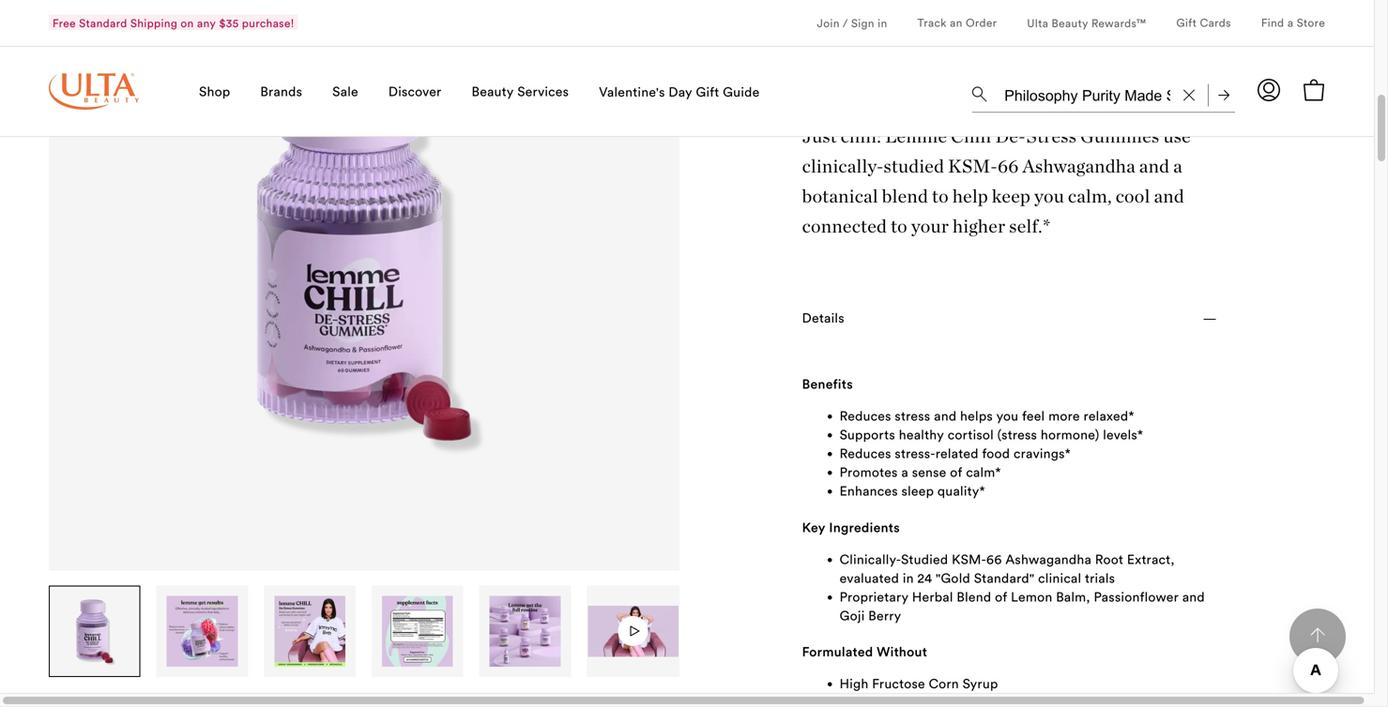 Task type: vqa. For each thing, say whether or not it's contained in the screenshot.
'Previous slide' Icon in the right of the page
no



Task type: locate. For each thing, give the bounding box(es) containing it.
24
[[918, 570, 933, 587]]

beauty right ulta
[[1052, 16, 1089, 30]]

ashwagandha
[[1023, 155, 1136, 178], [1006, 551, 1092, 568]]

lemme chill: de-stress gummies #5 image
[[490, 596, 561, 668]]

enhances
[[840, 483, 898, 500]]

formulated
[[802, 644, 874, 661]]

2 vertical spatial a
[[902, 464, 909, 481]]

find a store link
[[1262, 15, 1326, 33]]

beauty services button
[[472, 46, 569, 137]]

0 horizontal spatial of
[[950, 464, 963, 481]]

1 vertical spatial lemme chill: de-stress gummies #1 image
[[59, 596, 130, 668]]

gift
[[1177, 15, 1197, 29], [696, 84, 720, 100]]

relaxed*
[[1084, 408, 1135, 425]]

help
[[953, 185, 989, 208]]

3 / 6 group
[[264, 586, 357, 678]]

2 reduces from the top
[[840, 446, 892, 463]]

stress
[[1027, 125, 1077, 148]]

1 vertical spatial beauty
[[472, 83, 514, 100]]

reduces up supports
[[840, 408, 892, 425]]

feel
[[1023, 408, 1045, 425]]

ashwagandha inside clinically-studied ksm-66 ashwagandha root extract, evaluated in 24 "gold standard" clinical trials proprietary herbal blend of lemon balm, passionflower and goji berry
[[1006, 551, 1092, 568]]

reduces down supports
[[840, 446, 892, 463]]

submit image
[[1219, 90, 1230, 101]]

ashwagandha up the 'clinical'
[[1006, 551, 1092, 568]]

66 up the standard"
[[987, 551, 1002, 568]]

1 vertical spatial reduces
[[840, 446, 892, 463]]

without
[[877, 644, 928, 661]]

connected
[[802, 215, 887, 238]]

0 vertical spatial beauty
[[1052, 16, 1089, 30]]

packaging
[[938, 42, 1001, 59]]

key
[[802, 520, 826, 536]]

day
[[669, 84, 693, 100]]

stress
[[895, 408, 931, 425]]

higher
[[953, 215, 1006, 238]]

0 vertical spatial reduces
[[840, 408, 892, 425]]

and
[[1140, 155, 1170, 178], [1154, 185, 1185, 208], [934, 408, 957, 425], [1183, 589, 1205, 606]]

lemme
[[885, 125, 948, 148]]

a inside reduces stress and helps you feel more relaxed* supports healthy cortisol (stress hormone) levels* reduces stress-related food cravings* promotes a sense of calm* enhances sleep quality*
[[902, 464, 909, 481]]

clinically-studied ksm-66 ashwagandha root extract, evaluated in 24 "gold standard" clinical trials proprietary herbal blend of lemon balm, passionflower and goji berry
[[840, 551, 1205, 625]]

Search products and more search field
[[1003, 75, 1173, 108]]

ksm-
[[948, 155, 998, 178], [952, 551, 987, 568]]

find
[[1262, 15, 1285, 29]]

related
[[936, 446, 979, 463]]

join / sign in button
[[817, 0, 888, 46]]

1 vertical spatial you
[[997, 408, 1019, 425]]

sale button
[[333, 46, 359, 137]]

you up self.*
[[1035, 185, 1065, 208]]

ulta beauty rewards™
[[1027, 16, 1147, 30]]

1 vertical spatial in
[[903, 570, 914, 587]]

in left 24
[[903, 570, 914, 587]]

store
[[1297, 15, 1326, 29]]

of down related
[[950, 464, 963, 481]]

you inside reduces stress and helps you feel more relaxed* supports healthy cortisol (stress hormone) levels* reduces stress-related food cravings* promotes a sense of calm* enhances sleep quality*
[[997, 408, 1019, 425]]

0 horizontal spatial a
[[902, 464, 909, 481]]

to down blend
[[891, 215, 908, 238]]

use
[[1164, 125, 1191, 148]]

clear search image
[[1184, 90, 1195, 101]]

2 horizontal spatial a
[[1288, 15, 1294, 29]]

6 / 6 group
[[587, 586, 680, 678]]

1 horizontal spatial of
[[995, 589, 1008, 606]]

services
[[518, 83, 569, 100]]

balm,
[[1056, 589, 1091, 606]]

0 vertical spatial 66
[[998, 155, 1019, 178]]

0 vertical spatial gift
[[1177, 15, 1197, 29]]

berry
[[869, 608, 902, 625]]

sustainable
[[864, 42, 935, 59]]

healthy
[[899, 427, 945, 444]]

purchase!
[[242, 16, 294, 30]]

cravings*
[[1014, 446, 1071, 463]]

66 down de- in the top right of the page
[[998, 155, 1019, 178]]

clinically-
[[840, 551, 901, 568]]

$35
[[219, 16, 239, 30]]

beauty left services
[[472, 83, 514, 100]]

ksm- inside just chill: lemme chill de-stress gummies use clinically-studied ksm-66 ashwagandha and a botanical blend to help keep you calm, cool and connected to your higher self.*
[[948, 155, 998, 178]]

lemme chill: de-stress gummies #4 image
[[382, 596, 453, 668]]

1 vertical spatial 66
[[987, 551, 1002, 568]]

0 vertical spatial in
[[878, 16, 888, 30]]

and inside reduces stress and helps you feel more relaxed* supports healthy cortisol (stress hormone) levels* reduces stress-related food cravings* promotes a sense of calm* enhances sleep quality*
[[934, 408, 957, 425]]

sale
[[333, 83, 359, 100]]

in right sign
[[878, 16, 888, 30]]

lemme chill: de-stress gummies #1 image
[[49, 0, 680, 571], [59, 596, 130, 668]]

and up cool
[[1140, 155, 1170, 178]]

None search field
[[973, 71, 1236, 116]]

1 vertical spatial gift
[[696, 84, 720, 100]]

passionflower
[[1094, 589, 1179, 606]]

benefits
[[802, 376, 853, 393]]

ashwagandha up calm,
[[1023, 155, 1136, 178]]

66 inside just chill: lemme chill de-stress gummies use clinically-studied ksm-66 ashwagandha and a botanical blend to help keep you calm, cool and connected to your higher self.*
[[998, 155, 1019, 178]]

1 vertical spatial a
[[1174, 155, 1183, 178]]

reduces
[[840, 408, 892, 425], [840, 446, 892, 463]]

a right find
[[1288, 15, 1294, 29]]

to left help at the right top of the page
[[932, 185, 949, 208]]

1 / 6 group
[[49, 586, 141, 678]]

1 vertical spatial of
[[995, 589, 1008, 606]]

brands
[[260, 83, 302, 100]]

on
[[181, 16, 194, 30]]

0 vertical spatial ksm-
[[948, 155, 998, 178]]

track
[[918, 15, 947, 29]]

0 horizontal spatial you
[[997, 408, 1019, 425]]

gift left cards
[[1177, 15, 1197, 29]]

0 vertical spatial to
[[932, 185, 949, 208]]

0 horizontal spatial in
[[878, 16, 888, 30]]

log in to your ulta account image
[[1258, 79, 1281, 101]]

you up (stress
[[997, 408, 1019, 425]]

0 vertical spatial lemme chill: de-stress gummies #1 image
[[49, 0, 680, 571]]

66 inside clinically-studied ksm-66 ashwagandha root extract, evaluated in 24 "gold standard" clinical trials proprietary herbal blend of lemon balm, passionflower and goji berry
[[987, 551, 1002, 568]]

a down stress-
[[902, 464, 909, 481]]

gummies
[[1081, 125, 1160, 148]]

calm,
[[1068, 185, 1112, 208]]

1 vertical spatial to
[[891, 215, 908, 238]]

sustainable packaging brand
[[864, 42, 1040, 59]]

1 horizontal spatial to
[[932, 185, 949, 208]]

1 vertical spatial ksm-
[[952, 551, 987, 568]]

66
[[998, 155, 1019, 178], [987, 551, 1002, 568]]

ksm- up "gold at bottom right
[[952, 551, 987, 568]]

rewards™
[[1092, 16, 1147, 30]]

0 vertical spatial of
[[950, 464, 963, 481]]

and up the healthy
[[934, 408, 957, 425]]

1 horizontal spatial gift
[[1177, 15, 1197, 29]]

0 vertical spatial a
[[1288, 15, 1294, 29]]

beauty services
[[472, 83, 569, 100]]

1 horizontal spatial a
[[1174, 155, 1183, 178]]

and right passionflower
[[1183, 589, 1205, 606]]

(stress
[[998, 427, 1038, 444]]

trials
[[1085, 570, 1116, 587]]

ashwagandha inside just chill: lemme chill de-stress gummies use clinically-studied ksm-66 ashwagandha and a botanical blend to help keep you calm, cool and connected to your higher self.*
[[1023, 155, 1136, 178]]

botanical
[[802, 185, 879, 208]]

1 vertical spatial ashwagandha
[[1006, 551, 1092, 568]]

beauty
[[1052, 16, 1089, 30], [472, 83, 514, 100]]

0 vertical spatial ashwagandha
[[1023, 155, 1136, 178]]

0 vertical spatial you
[[1035, 185, 1065, 208]]

ksm- down chill
[[948, 155, 998, 178]]

of down the standard"
[[995, 589, 1008, 606]]

2 / 6 group
[[156, 586, 249, 678]]

0 horizontal spatial beauty
[[472, 83, 514, 100]]

1 horizontal spatial you
[[1035, 185, 1065, 208]]

1 horizontal spatial beauty
[[1052, 16, 1089, 30]]

a down use
[[1174, 155, 1183, 178]]

gift right day
[[696, 84, 720, 100]]

details
[[802, 310, 845, 327]]

standard"
[[974, 570, 1035, 587]]

helps
[[961, 408, 993, 425]]

goji
[[840, 608, 865, 625]]

you
[[1035, 185, 1065, 208], [997, 408, 1019, 425]]

ulta
[[1027, 16, 1049, 30]]

1 horizontal spatial in
[[903, 570, 914, 587]]

cortisol
[[948, 427, 994, 444]]



Task type: describe. For each thing, give the bounding box(es) containing it.
join / sign in
[[817, 16, 888, 30]]

discover
[[389, 83, 442, 100]]

go to ulta beauty homepage image
[[49, 73, 139, 110]]

lemme chill: de-stress gummies #3 image
[[274, 596, 345, 668]]

ingredients
[[829, 520, 900, 536]]

hormone)
[[1041, 427, 1100, 444]]

reduces stress and helps you feel more relaxed* supports healthy cortisol (stress hormone) levels* reduces stress-related food cravings* promotes a sense of calm* enhances sleep quality*
[[840, 408, 1144, 500]]

in inside join / sign in button
[[878, 16, 888, 30]]

more
[[1049, 408, 1080, 425]]

lemme chill: de-stress gummies #1 image inside '1 / 6' group
[[59, 596, 130, 668]]

lemon
[[1011, 589, 1053, 606]]

discover button
[[389, 46, 442, 137]]

self.*
[[1010, 215, 1051, 238]]

beauty inside ulta beauty rewards™ button
[[1052, 16, 1089, 30]]

formulated without
[[802, 644, 928, 661]]

product images carousel region
[[49, 0, 680, 679]]

studied
[[901, 551, 949, 568]]

key ingredients
[[802, 520, 900, 536]]

free
[[53, 16, 76, 30]]

supports
[[840, 427, 896, 444]]

"gold
[[936, 570, 971, 587]]

and right cool
[[1154, 185, 1185, 208]]

free standard shipping on any $35 purchase!
[[53, 16, 294, 30]]

shipping
[[130, 16, 178, 30]]

just
[[802, 125, 837, 148]]

evaluated
[[840, 570, 900, 587]]

high fructose corn syrup
[[840, 676, 999, 693]]

a inside just chill: lemme chill de-stress gummies use clinically-studied ksm-66 ashwagandha and a botanical blend to help keep you calm, cool and connected to your higher self.*
[[1174, 155, 1183, 178]]

of inside clinically-studied ksm-66 ashwagandha root extract, evaluated in 24 "gold standard" clinical trials proprietary herbal blend of lemon balm, passionflower and goji berry
[[995, 589, 1008, 606]]

standard
[[79, 16, 127, 30]]

back to top image
[[1311, 628, 1326, 643]]

de-
[[995, 125, 1027, 148]]

your
[[911, 215, 949, 238]]

shop
[[199, 83, 230, 100]]

proprietary
[[840, 589, 909, 606]]

ulta beauty rewards™ button
[[1027, 0, 1147, 46]]

shop button
[[199, 46, 230, 137]]

0 horizontal spatial gift
[[696, 84, 720, 100]]

quality*
[[938, 483, 986, 500]]

food
[[982, 446, 1010, 463]]

you inside just chill: lemme chill de-stress gummies use clinically-studied ksm-66 ashwagandha and a botanical blend to help keep you calm, cool and connected to your higher self.*
[[1035, 185, 1065, 208]]

1 reduces from the top
[[840, 408, 892, 425]]

/
[[843, 16, 848, 30]]

4 / 6 group
[[372, 586, 464, 678]]

lemme chill: de-stress gummies #6 image
[[588, 607, 679, 657]]

clinically-
[[802, 155, 884, 178]]

ksm- inside clinically-studied ksm-66 ashwagandha root extract, evaluated in 24 "gold standard" clinical trials proprietary herbal blend of lemon balm, passionflower and goji berry
[[952, 551, 987, 568]]

brands button
[[260, 46, 302, 137]]

an
[[950, 15, 963, 29]]

0 horizontal spatial to
[[891, 215, 908, 238]]

root
[[1096, 551, 1124, 568]]

find a store
[[1262, 15, 1326, 29]]

corn
[[929, 676, 959, 693]]

in inside clinically-studied ksm-66 ashwagandha root extract, evaluated in 24 "gold standard" clinical trials proprietary herbal blend of lemon balm, passionflower and goji berry
[[903, 570, 914, 587]]

and inside clinically-studied ksm-66 ashwagandha root extract, evaluated in 24 "gold standard" clinical trials proprietary herbal blend of lemon balm, passionflower and goji berry
[[1183, 589, 1205, 606]]

gift cards
[[1177, 15, 1232, 29]]

any
[[197, 16, 216, 30]]

fructose
[[872, 676, 926, 693]]

blend
[[882, 185, 929, 208]]

sign
[[851, 16, 875, 30]]

valentine's day gift guide
[[599, 84, 760, 100]]

0 items in bag image
[[1303, 79, 1326, 101]]

chill
[[951, 125, 992, 148]]

cards
[[1200, 15, 1232, 29]]

track an order
[[918, 15, 997, 29]]

guide
[[723, 84, 760, 100]]

levels*
[[1103, 427, 1144, 444]]

cool
[[1116, 185, 1151, 208]]

just chill: lemme chill de-stress gummies use clinically-studied ksm-66 ashwagandha and a botanical blend to help keep you calm, cool and connected to your higher self.*
[[802, 125, 1191, 238]]

valentine's day gift guide link
[[599, 84, 760, 103]]

clinical
[[1039, 570, 1082, 587]]

lemme chill: de-stress gummies #2 image
[[167, 596, 238, 668]]

brand
[[1005, 42, 1040, 59]]

sense
[[912, 464, 947, 481]]

stress-
[[895, 446, 936, 463]]

5 / 6 group
[[479, 586, 572, 678]]

gift cards link
[[1177, 15, 1232, 33]]

beauty inside beauty services button
[[472, 83, 514, 100]]

blend
[[957, 589, 992, 606]]

promotes
[[840, 464, 898, 481]]

calm*
[[966, 464, 1002, 481]]

of inside reduces stress and helps you feel more relaxed* supports healthy cortisol (stress hormone) levels* reduces stress-related food cravings* promotes a sense of calm* enhances sleep quality*
[[950, 464, 963, 481]]

valentine's
[[599, 84, 665, 100]]

track an order link
[[918, 15, 997, 33]]

studied
[[884, 155, 945, 178]]



